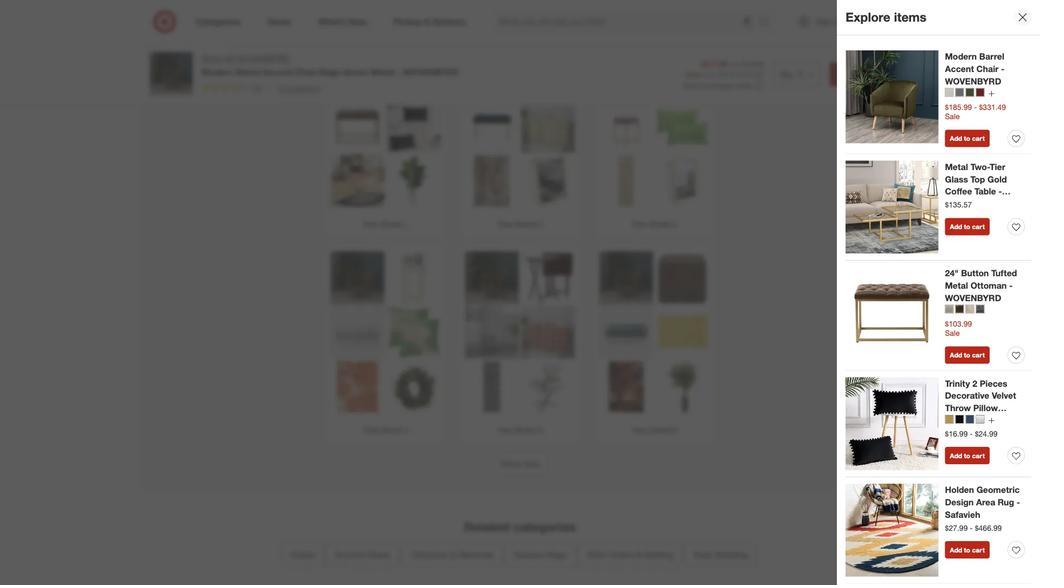 Task type: vqa. For each thing, say whether or not it's contained in the screenshot.
the affirm
no



Task type: locate. For each thing, give the bounding box(es) containing it.
2 metal from the top
[[946, 280, 969, 291]]

board left 4 on the left bottom of page
[[382, 426, 402, 435]]

trinity 2 pieces velvet throw pillow covers with pom pom design, black, 12 x 20 inches image
[[387, 100, 441, 154]]

- right rug
[[1017, 497, 1021, 508]]

2 chairs from the left
[[365, 550, 390, 561]]

modern inside modern barrel accent chair - wovenbyrd
[[946, 51, 977, 62]]

add to cart for the trinity 2 pieces decorative velvet throw pillow covers with pom pom design image
[[950, 452, 985, 460]]

barrel up 2 more colors image
[[980, 51, 1005, 62]]

chair up questions
[[295, 67, 317, 77]]

barrel inside shop all wovenbyrd modern barrel accent chair sage green velvet - wovenbyrd
[[236, 67, 261, 77]]

design
[[966, 428, 995, 438], [946, 497, 974, 508]]

board left 5 on the right bottom
[[516, 426, 537, 435]]

1 horizontal spatial metal two-tier glass top gold coffee table - henn&hart image
[[846, 161, 939, 254]]

add
[[837, 69, 854, 79], [950, 134, 963, 142], [950, 223, 963, 231], [950, 351, 963, 359], [950, 452, 963, 460], [950, 546, 963, 554]]

kids' chairs & seating link
[[578, 544, 683, 568]]

costway modern round side end coffee table nightstand faux marble top w/metal frame white image
[[387, 252, 441, 306]]

barrel
[[980, 51, 1005, 62], [236, 67, 261, 77]]

view inside view board 6 button
[[632, 426, 648, 435]]

view inside view board 1 button
[[363, 220, 379, 229]]

design down cream image
[[966, 428, 995, 438]]

1 horizontal spatial velvet
[[992, 391, 1017, 401]]

trinity
[[946, 378, 971, 389]]

1 horizontal spatial &
[[636, 550, 642, 561]]

beige/brown solid woven runner 2'4"x12' - safavieh image
[[599, 154, 654, 208]]

view board 5 button
[[462, 246, 579, 444]]

add to cart
[[837, 69, 884, 79], [950, 134, 985, 142], [950, 223, 985, 231], [950, 351, 985, 359], [950, 452, 985, 460], [950, 546, 985, 554]]

view board 1
[[363, 220, 408, 229]]

modern barrel accent chair - wovenbyrd
[[946, 51, 1005, 87]]

view up show
[[498, 426, 514, 435]]

metal two-tier glass top gold coffee table - henn&hart image
[[387, 46, 441, 100], [846, 161, 939, 254]]

board left 1
[[382, 220, 402, 229]]

add to cart button
[[830, 62, 891, 86], [946, 130, 990, 147], [946, 218, 990, 235], [946, 347, 990, 364], [946, 447, 990, 465], [946, 541, 990, 559]]

view for view board 1
[[363, 220, 379, 229]]

0 vertical spatial pom
[[997, 415, 1015, 426]]

- down sienna red image on the top right of page
[[975, 102, 978, 112]]

sage
[[320, 67, 340, 77]]

kids' left bedding
[[694, 550, 713, 561]]

holden geometric design area rug - safavieh link
[[946, 484, 1025, 521]]

16&#34; modern round ottoman with metal base tan - wovenbyrd image
[[465, 306, 519, 360]]

add to cart button for "holden geometric design area rug - safavieh" image
[[946, 541, 990, 559]]

48&#34; moreno solid mango wood lift top coffee table umber brown - wyndenhall image
[[656, 46, 710, 100]]

1 vertical spatial barrel
[[236, 67, 261, 77]]

1 vertical spatial with
[[977, 415, 994, 426]]

0 horizontal spatial 2
[[279, 83, 283, 93]]

accent inside modern barrel accent chair - wovenbyrd
[[946, 64, 975, 74]]

24"
[[946, 268, 959, 279]]

with down pillow
[[977, 415, 994, 426]]

our
[[527, 19, 538, 29]]

glass
[[946, 174, 969, 184]]

5
[[539, 426, 543, 435]]

modern up heathered gray image
[[946, 51, 977, 62]]

2
[[279, 83, 283, 93], [539, 220, 543, 229], [973, 378, 978, 389]]

0 vertical spatial metal two-tier glass top gold coffee table - henn&hart image
[[387, 46, 441, 100]]

view inside view board 2 button
[[498, 220, 514, 229]]

design down holden
[[946, 497, 974, 508]]

accent
[[946, 64, 975, 74], [263, 67, 293, 77], [336, 550, 363, 561]]

metal up glass
[[946, 161, 969, 172]]

accent up heathered gray image
[[946, 64, 975, 74]]

0 horizontal spatial barrel
[[236, 67, 261, 77]]

0 horizontal spatial modern
[[202, 67, 233, 77]]

1 horizontal spatial chairs
[[365, 550, 390, 561]]

- up $331.49
[[1002, 64, 1005, 74]]

add to cart for 'metal two-tier glass top gold coffee table - henn&hart' image in the 'explore items' dialog
[[950, 223, 985, 231]]

reitz modern glam velvet channel stitch 3 seater shell sofa turquoise/gold - christopher knight home image
[[599, 306, 654, 360]]

30.5" decorative pillowtop ottoman - wovenbyrd image
[[465, 100, 519, 154]]

add to cart button for modern barrel accent chair - wovenbyrd image
[[946, 130, 990, 147]]

view for view board 2
[[498, 220, 514, 229]]

add to cart for 24" button tufted metal ottoman - wovenbyrd image on the right of page
[[950, 351, 985, 359]]

tufted
[[992, 268, 1018, 279]]

0 horizontal spatial metal two-tier glass top gold coffee table - henn&hart image
[[387, 46, 441, 100]]

view for view board 6
[[632, 426, 648, 435]]

0 vertical spatial sale
[[686, 70, 700, 78]]

velvet down pieces
[[992, 391, 1017, 401]]

modern barrel accent chair sage green velvet - wovenbyrd image
[[331, 46, 385, 100], [465, 46, 519, 100], [599, 46, 654, 100], [331, 252, 385, 306], [465, 252, 519, 306], [599, 252, 654, 306]]

2 questions
[[279, 83, 320, 93]]

$331.49
[[980, 102, 1007, 112]]

1 vertical spatial metal
[[946, 280, 969, 291]]

design inside holden geometric design area rug - safavieh
[[946, 497, 974, 508]]

decorative
[[946, 391, 990, 401]]

black image
[[956, 415, 964, 424]]

pom right 3 more colors icon on the bottom of the page
[[997, 415, 1015, 426]]

1 horizontal spatial accent
[[336, 550, 363, 561]]

board for 5
[[516, 426, 537, 435]]

0 vertical spatial design
[[966, 428, 995, 438]]

chairs
[[290, 550, 315, 561], [365, 550, 390, 561], [609, 550, 634, 561]]

- down gold
[[999, 186, 1003, 197]]

view inside view board 5 button
[[498, 426, 514, 435]]

show less
[[501, 459, 540, 469]]

view board 3
[[632, 220, 677, 229]]

3 chairs from the left
[[609, 550, 634, 561]]

metal two-tier glass top gold coffee table - henn&hart image inside 'explore items' dialog
[[846, 161, 939, 254]]

reg
[[730, 60, 739, 68]]

view board 5
[[498, 426, 543, 435]]

modern barrel accent chair sage green velvet - wovenbyrd image for view board 6
[[599, 252, 654, 306]]

1 horizontal spatial with
[[977, 415, 994, 426]]

with right set
[[511, 19, 525, 29]]

2 up decorative
[[973, 378, 978, 389]]

kids' bedding link
[[685, 544, 758, 568]]

(
[[738, 70, 740, 78]]

0 horizontal spatial &
[[452, 550, 457, 561]]

wovenbyrd up light brown icon
[[946, 293, 1002, 303]]

8&#34; x 10&#34; wire frame gold - stonebriar collection image
[[521, 154, 576, 208]]

add for "holden geometric design area rug - safavieh" image
[[950, 546, 963, 554]]

- down tufted
[[1010, 280, 1013, 291]]

board for 1
[[382, 220, 402, 229]]

1 metal from the top
[[946, 161, 969, 172]]

velvet right green
[[370, 67, 395, 77]]

chair up sienna red image on the top right of page
[[977, 64, 999, 74]]

with
[[511, 19, 525, 29], [977, 415, 994, 426]]

0 vertical spatial barrel
[[980, 51, 1005, 62]]

to inside find the perfect way to style it build a complete set with our inspiration boards
[[556, 1, 567, 16]]

1 vertical spatial design
[[946, 497, 974, 508]]

0 vertical spatial modern
[[946, 51, 977, 62]]

show
[[501, 459, 522, 469]]

metal down 24"
[[946, 280, 969, 291]]

with inside find the perfect way to style it build a complete set with our inspiration boards
[[511, 19, 525, 29]]

area
[[977, 497, 996, 508]]

wovenbyrd
[[235, 53, 290, 63], [403, 67, 459, 77], [946, 76, 1002, 87], [946, 293, 1002, 303]]

modern down shop at the top of the page
[[202, 67, 233, 77]]

18&#34; round ottoman with metal base pink velvet - wovenbyrd image
[[599, 100, 654, 154]]

bedding
[[715, 550, 748, 561]]

search button
[[755, 10, 781, 36]]

lecce coffee table dark brown/white - boahaus image
[[521, 46, 576, 100]]

15
[[740, 70, 747, 78]]

2 horizontal spatial chairs
[[609, 550, 634, 561]]

0 vertical spatial velvet
[[370, 67, 395, 77]]

2 horizontal spatial accent
[[946, 64, 975, 74]]

- inside metal two-tier glass top gold coffee table - henn&hart
[[999, 186, 1003, 197]]

1 vertical spatial metal two-tier glass top gold coffee table - henn&hart image
[[846, 161, 939, 254]]

modern inside shop all wovenbyrd modern barrel accent chair sage green velvet - wovenbyrd
[[202, 67, 233, 77]]

view board 6 button
[[596, 246, 713, 444]]

1 vertical spatial modern
[[202, 67, 233, 77]]

design inside trinity 2 pieces decorative velvet throw pillow covers with pom pom design
[[966, 428, 995, 438]]

24&#34; button tufted metal ottoman light brown faux leather - wovenbyrd image
[[331, 100, 385, 154]]

save
[[701, 70, 715, 78]]

2 inside button
[[539, 220, 543, 229]]

add to cart button for 24" button tufted metal ottoman - wovenbyrd image on the right of page
[[946, 347, 990, 364]]

velvet
[[370, 67, 395, 77], [992, 391, 1017, 401]]

0 vertical spatial with
[[511, 19, 525, 29]]

board for 6
[[650, 426, 671, 435]]

modern barrel accent chair sage green velvet - wovenbyrd image for view board 4
[[331, 252, 385, 306]]

throw
[[946, 403, 971, 414]]

2 horizontal spatial 2
[[973, 378, 978, 389]]

1
[[404, 220, 408, 229]]

1 horizontal spatial modern
[[946, 51, 977, 62]]

2 kids' from the left
[[694, 550, 713, 561]]

19&#34; square pintucked ottoman walnut faux leather - wovenbyrd image
[[656, 252, 710, 306]]

& left benches
[[452, 550, 457, 561]]

shop
[[202, 53, 222, 63]]

board left 3
[[650, 220, 671, 229]]

2 more colors image
[[989, 91, 995, 97]]

covers
[[946, 415, 974, 426]]

to for the trinity 2 pieces decorative velvet throw pillow covers with pom pom design image
[[965, 452, 971, 460]]

pom down covers
[[946, 428, 964, 438]]

view down 4&#39;x6&#39; gray abstract loomed area rug - safavieh 'image'
[[498, 220, 514, 229]]

view board 2
[[498, 220, 543, 229]]

show less button
[[493, 452, 547, 476]]

way
[[528, 1, 552, 16]]

What can we help you find? suggestions appear below search field
[[493, 10, 763, 34]]

cart for 24" button tufted metal ottoman - wovenbyrd image on the right of page
[[973, 351, 985, 359]]

1 horizontal spatial barrel
[[980, 51, 1005, 62]]

barrel up 16
[[236, 67, 261, 77]]

1 horizontal spatial chair
[[977, 64, 999, 74]]

2 left questions
[[279, 83, 283, 93]]

0 horizontal spatial chair
[[295, 67, 317, 77]]

top
[[971, 174, 986, 184]]

1 horizontal spatial pom
[[997, 415, 1015, 426]]

nearly natural 24" eucalyptus, dancing lady orchid and mixed greens artificial wreath image
[[387, 360, 441, 414]]

henn&hart
[[946, 199, 991, 209]]

kids' right "rugs"
[[588, 550, 607, 561]]

add for modern barrel accent chair - wovenbyrd image
[[950, 134, 963, 142]]

wovenbyrd up sage green image on the right top of page
[[946, 76, 1002, 87]]

kids'
[[588, 550, 607, 561], [694, 550, 713, 561]]

off
[[755, 70, 762, 78]]

4&#39;x6&#39; gray abstract loomed area rug - safavieh image
[[465, 154, 519, 208]]

accent right the chairs link
[[336, 550, 363, 561]]

2 down 8&#34; x 10&#34; wire frame gold - stonebriar collection image
[[539, 220, 543, 229]]

- right green
[[397, 67, 401, 77]]

view left 4 on the left bottom of page
[[363, 426, 379, 435]]

$103.99 sale
[[946, 319, 972, 338]]

& left seating
[[636, 550, 642, 561]]

view left 6
[[632, 426, 648, 435]]

add to cart button for the trinity 2 pieces decorative velvet throw pillow covers with pom pom design image
[[946, 447, 990, 465]]

cart for the trinity 2 pieces decorative velvet throw pillow covers with pom pom design image
[[973, 452, 985, 460]]

flynt area rug - beige/terracotta (8&#39;x10&#39;) - safavieh image
[[331, 360, 385, 414]]

2 vertical spatial sale
[[946, 328, 960, 338]]

2 questions link
[[274, 82, 320, 94]]

complete
[[465, 19, 497, 29]]

accent chairs link
[[326, 544, 400, 568]]

view left 1
[[363, 220, 379, 229]]

-
[[1002, 64, 1005, 74], [397, 67, 401, 77], [975, 102, 978, 112], [999, 186, 1003, 197], [1010, 280, 1013, 291], [970, 429, 973, 439], [1017, 497, 1021, 508], [970, 523, 973, 533]]

$271.99
[[701, 59, 728, 68]]

accent up 2 questions link
[[263, 67, 293, 77]]

tier
[[990, 161, 1006, 172]]

find the perfect way to style it build a complete set with our inspiration boards
[[430, 1, 610, 29]]

0 horizontal spatial chairs
[[290, 550, 315, 561]]

sale up when
[[686, 70, 700, 78]]

holden geometric design area rug - safavieh
[[946, 485, 1021, 520]]

1 kids' from the left
[[588, 550, 607, 561]]

light brown faux leather image
[[956, 305, 964, 314]]

2 & from the left
[[636, 550, 642, 561]]

1 chairs from the left
[[290, 550, 315, 561]]

0 horizontal spatial pom
[[946, 428, 964, 438]]

24" button tufted metal ottoman - wovenbyrd image
[[846, 267, 939, 360]]

board down 8&#34; x 10&#34; wire frame gold - stonebriar collection image
[[516, 220, 537, 229]]

yellow image
[[946, 415, 954, 424]]

board
[[382, 220, 402, 229], [516, 220, 537, 229], [650, 220, 671, 229], [382, 426, 402, 435], [516, 426, 537, 435], [650, 426, 671, 435]]

nearly natural 58-in golden cane artificial palm tree in gray planter image
[[656, 360, 710, 414]]

sale inside $185.99 - $331.49 sale
[[946, 112, 960, 121]]

wovenbyrd up 16
[[235, 53, 290, 63]]

find
[[430, 1, 456, 16]]

$271.99 reg $319.99 sale save $ 48.00 ( 15 % off )
[[686, 59, 764, 78]]

pom
[[997, 415, 1015, 426], [946, 428, 964, 438]]

sale down cream image
[[946, 112, 960, 121]]

nearly natural 4.5' travelers palm artificial tree in white planter image
[[387, 154, 441, 208]]

0 horizontal spatial with
[[511, 19, 525, 29]]

3
[[673, 220, 677, 229]]

add to cart button for 'metal two-tier glass top gold coffee table - henn&hart' image in the 'explore items' dialog
[[946, 218, 990, 235]]

button
[[962, 268, 989, 279]]

with inside trinity 2 pieces decorative velvet throw pillow covers with pom pom design
[[977, 415, 994, 426]]

sale inside $271.99 reg $319.99 sale save $ 48.00 ( 15 % off )
[[686, 70, 700, 78]]

0 horizontal spatial kids'
[[588, 550, 607, 561]]

kids' bedding
[[694, 550, 748, 561]]

1 horizontal spatial kids'
[[694, 550, 713, 561]]

sale down cream faux leather icon
[[946, 328, 960, 338]]

barrel inside modern barrel accent chair - wovenbyrd
[[980, 51, 1005, 62]]

1 vertical spatial sale
[[946, 112, 960, 121]]

pieces
[[980, 378, 1008, 389]]

geometric
[[977, 485, 1020, 495]]

$185.99
[[946, 102, 972, 112]]

view inside view board 4 button
[[363, 426, 379, 435]]

1 vertical spatial 2
[[539, 220, 543, 229]]

0 vertical spatial 2
[[279, 83, 283, 93]]

heathered gray image
[[956, 88, 964, 97]]

1 horizontal spatial 2
[[539, 220, 543, 229]]

sage green image
[[966, 88, 975, 97]]

accent chairs
[[336, 550, 390, 561]]

1 vertical spatial velvet
[[992, 391, 1017, 401]]

0 vertical spatial metal
[[946, 161, 969, 172]]

cart
[[867, 69, 884, 79], [973, 134, 985, 142], [973, 223, 985, 231], [973, 351, 985, 359], [973, 452, 985, 460], [973, 546, 985, 554]]

view inside view board 3 button
[[632, 220, 648, 229]]

24" button tufted metal ottoman - wovenbyrd
[[946, 268, 1018, 303]]

board for 2
[[516, 220, 537, 229]]

piccocasa luxury corduroy corn striped cushion soft throw pillow case image
[[656, 306, 710, 360]]

view left 3
[[632, 220, 648, 229]]

sale
[[686, 70, 700, 78], [946, 112, 960, 121], [946, 328, 960, 338]]

cart for modern barrel accent chair - wovenbyrd image
[[973, 134, 985, 142]]

0 horizontal spatial accent
[[263, 67, 293, 77]]

0 horizontal spatial velvet
[[370, 67, 395, 77]]

board left 6
[[650, 426, 671, 435]]

2 vertical spatial 2
[[973, 378, 978, 389]]



Task type: describe. For each thing, give the bounding box(es) containing it.
questions
[[285, 83, 320, 93]]

board for 4
[[382, 426, 402, 435]]

modern barrel accent chair sage green velvet - wovenbyrd image for view board 3
[[599, 46, 654, 100]]

add to cart for "holden geometric design area rug - safavieh" image
[[950, 546, 985, 554]]

1 & from the left
[[452, 550, 457, 561]]

all
[[225, 53, 233, 63]]

view for view board 4
[[363, 426, 379, 435]]

add for 'metal two-tier glass top gold coffee table - henn&hart' image in the 'explore items' dialog
[[950, 223, 963, 231]]

a
[[459, 19, 463, 29]]

related
[[464, 519, 510, 535]]

inspiration
[[540, 19, 576, 29]]

seating
[[644, 550, 674, 561]]

rug
[[998, 497, 1015, 508]]

$
[[716, 70, 720, 78]]

24" button tufted metal ottoman - wovenbyrd link
[[946, 267, 1025, 304]]

view for view board 3
[[632, 220, 648, 229]]

velvet inside shop all wovenbyrd modern barrel accent chair sage green velvet - wovenbyrd
[[370, 67, 395, 77]]

image of modern barrel accent chair sage green velvet - wovenbyrd image
[[150, 52, 193, 95]]

unique bargains velvet modern solid couch sofa home decorative pillow covers green 12" x 20" 2 pcs image
[[656, 100, 710, 154]]

safavieh
[[946, 509, 981, 520]]

7&#39;x7&#39; round holden geometric design area rug ivory/multi round - safavieh image
[[331, 154, 385, 208]]

- inside $185.99 - $331.49 sale
[[975, 102, 978, 112]]

holden
[[946, 485, 975, 495]]

wire frame matte gold - stonebriar collection image
[[656, 154, 710, 208]]

unique bargains couch sofa chair decor comfortable soft pillow cases green-6 18" x 18" 2 pcs image
[[387, 306, 441, 360]]

6
[[673, 426, 677, 435]]

chairs for accent chairs
[[365, 550, 390, 561]]

search
[[755, 17, 781, 28]]

cart for "holden geometric design area rug - safavieh" image
[[973, 546, 985, 554]]

- inside shop all wovenbyrd modern barrel accent chair sage green velvet - wovenbyrd
[[397, 67, 401, 77]]

$16.99
[[946, 429, 968, 439]]

velvet inside trinity 2 pieces decorative velvet throw pillow covers with pom pom design
[[992, 391, 1017, 401]]

purchased
[[702, 82, 733, 90]]

to for 24" button tufted metal ottoman - wovenbyrd image on the right of page
[[965, 351, 971, 359]]

kids' for kids' bedding
[[694, 550, 713, 561]]

- inside 24" button tufted metal ottoman - wovenbyrd
[[1010, 280, 1013, 291]]

$103.99
[[946, 319, 972, 328]]

3 more colors image
[[989, 417, 995, 424]]

48.00
[[720, 70, 736, 78]]

holden geometric design area rug - safavieh image
[[846, 484, 939, 577]]

trinity 2 pieces decorative velvet throw pillow covers with pom pom design image
[[846, 377, 939, 470]]

view board 6
[[632, 426, 677, 435]]

board for 3
[[650, 220, 671, 229]]

$466.99
[[975, 523, 1002, 533]]

ottomans & benches link
[[402, 544, 503, 568]]

two-
[[971, 161, 990, 172]]

chair inside shop all wovenbyrd modern barrel accent chair sage green velvet - wovenbyrd
[[295, 67, 317, 77]]

build
[[439, 19, 457, 29]]

metal inside 24" button tufted metal ottoman - wovenbyrd
[[946, 280, 969, 291]]

$27.99 - $466.99
[[946, 523, 1002, 533]]

nursery
[[514, 550, 545, 561]]

view board 3 button
[[596, 40, 713, 238]]

explore items
[[846, 10, 927, 25]]

- down 'blue' icon
[[970, 429, 973, 439]]

modern barrel accent chair - wovenbyrd link
[[946, 50, 1025, 88]]

reitz modern glam velvet channel stitch 3 seater shell sofa beige/gold - christopher knight home image
[[331, 306, 385, 360]]

modern barrel accent chair sage green velvet - wovenbyrd image for view board 2
[[465, 46, 519, 100]]

light brown image
[[966, 305, 975, 314]]

wovenbyrd inside 24" button tufted metal ottoman - wovenbyrd
[[946, 293, 1002, 303]]

related categories
[[464, 519, 576, 535]]

when
[[683, 82, 700, 90]]

wovenbyrd down build
[[403, 67, 459, 77]]

sale for $271.99 reg $319.99 sale save $ 48.00 ( 15 % off )
[[686, 70, 700, 78]]

categories
[[513, 519, 576, 535]]

gold
[[988, 174, 1007, 184]]

view board 1 button
[[327, 40, 444, 238]]

2&#39;3&#34;x7&#39; huddersfield runner rust/multi - safavieh image
[[465, 360, 519, 414]]

trinity 2 pieces decorative velvet throw pillow covers with pom pom design
[[946, 378, 1017, 438]]

cart for 'metal two-tier glass top gold coffee table - henn&hart' image in the 'explore items' dialog
[[973, 223, 985, 231]]

add for 24" button tufted metal ottoman - wovenbyrd image on the right of page
[[950, 351, 963, 359]]

chairs link
[[281, 544, 324, 568]]

less
[[525, 459, 540, 469]]

kids' for kids' chairs & seating
[[588, 550, 607, 561]]

modern barrel accent chair sage green velvet - wovenbyrd image for view board 5
[[465, 252, 519, 306]]

view for view board 5
[[498, 426, 514, 435]]

northlight 25" pre-lit japanese sakura blossom artificial tree - warm white led lights image
[[521, 360, 576, 414]]

green
[[343, 67, 368, 77]]

accent inside shop all wovenbyrd modern barrel accent chair sage green velvet - wovenbyrd
[[263, 67, 293, 77]]

to for modern barrel accent chair - wovenbyrd image
[[965, 134, 971, 142]]

16
[[253, 83, 261, 93]]

trinity 2 pieces decorative velvet throw pillow covers with pom pom design link
[[946, 377, 1025, 438]]

- inside modern barrel accent chair - wovenbyrd
[[1002, 64, 1005, 74]]

perfect
[[482, 1, 525, 16]]

cream image
[[976, 415, 985, 424]]

chairs for kids' chairs & seating
[[609, 550, 634, 561]]

chair inside modern barrel accent chair - wovenbyrd
[[977, 64, 999, 74]]

modern barrel accent chair sage green velvet - wovenbyrd image for view board 1
[[331, 46, 385, 100]]

when purchased online
[[683, 82, 752, 90]]

trinity 2 pieces embroidered decorative throw pillow covers with checkered design, red, 20 x 20-inch image
[[521, 306, 576, 360]]

pj wood lightweight rectangle folding tv snack tray tables with compact storage rack, solid wood construction, espresso, (2 piece set) image
[[521, 252, 576, 306]]

sale inside $103.99 sale
[[946, 328, 960, 338]]

%
[[747, 70, 753, 78]]

$16.99 - $24.99
[[946, 429, 998, 439]]

ottoman
[[971, 280, 1007, 291]]

set
[[499, 19, 509, 29]]

the
[[459, 1, 478, 16]]

cream faux leather image
[[946, 305, 954, 314]]

benches
[[459, 550, 494, 561]]

to for 'metal two-tier glass top gold coffee table - henn&hart' image in the 'explore items' dialog
[[965, 223, 971, 231]]

to for "holden geometric design area rug - safavieh" image
[[965, 546, 971, 554]]

metal two-tier glass top gold coffee table - henn&hart link
[[946, 161, 1025, 209]]

black faux leather image
[[976, 305, 985, 314]]

pillow
[[974, 403, 998, 414]]

add to cart for modern barrel accent chair - wovenbyrd image
[[950, 134, 985, 142]]

boards
[[578, 19, 601, 29]]

cream image
[[946, 88, 954, 97]]

table
[[975, 186, 997, 197]]

$319.99
[[741, 60, 764, 68]]

- inside holden geometric design area rug - safavieh
[[1017, 497, 1021, 508]]

ottomans
[[411, 550, 449, 561]]

sienna red image
[[976, 88, 985, 97]]

nursery rugs link
[[505, 544, 576, 568]]

add for the trinity 2 pieces decorative velvet throw pillow covers with pom pom design image
[[950, 452, 963, 460]]

style
[[571, 1, 599, 16]]

16 link
[[202, 82, 272, 95]]

sale for $185.99 - $331.49 sale
[[946, 112, 960, 121]]

trinity 2 pieces embroidered decorative throw pillow covers with checkered design, beige, 20 x 20-inch image
[[521, 100, 576, 154]]

items
[[894, 10, 927, 25]]

ottomans & benches
[[411, 550, 494, 561]]

it
[[603, 1, 610, 16]]

$185.99 - $331.49 sale
[[946, 102, 1007, 121]]

modern barrel accent chair - wovenbyrd image
[[846, 50, 939, 143]]

metal two-tier glass top gold coffee table - henn&hart
[[946, 161, 1007, 209]]

explore
[[846, 10, 891, 25]]

explore items dialog
[[837, 0, 1041, 585]]

wovenbyrd inside modern barrel accent chair - wovenbyrd
[[946, 76, 1002, 87]]

$24.99
[[975, 429, 998, 439]]

2 inside trinity 2 pieces decorative velvet throw pillow covers with pom pom design
[[973, 378, 978, 389]]

blue image
[[966, 415, 975, 424]]

1 vertical spatial pom
[[946, 428, 964, 438]]

nursery rugs
[[514, 550, 567, 561]]

view board 4
[[363, 426, 408, 435]]

4
[[404, 426, 408, 435]]

shop all wovenbyrd modern barrel accent chair sage green velvet - wovenbyrd
[[202, 53, 459, 77]]

metal inside metal two-tier glass top gold coffee table - henn&hart
[[946, 161, 969, 172]]

online
[[735, 82, 752, 90]]

$135.57
[[946, 200, 972, 209]]

coffee
[[946, 186, 973, 197]]

$27.99
[[946, 523, 968, 533]]

rust/blue tree loomed area rug 5'1"x7'6" - safavieh image
[[599, 360, 654, 414]]

- right $27.99
[[970, 523, 973, 533]]



